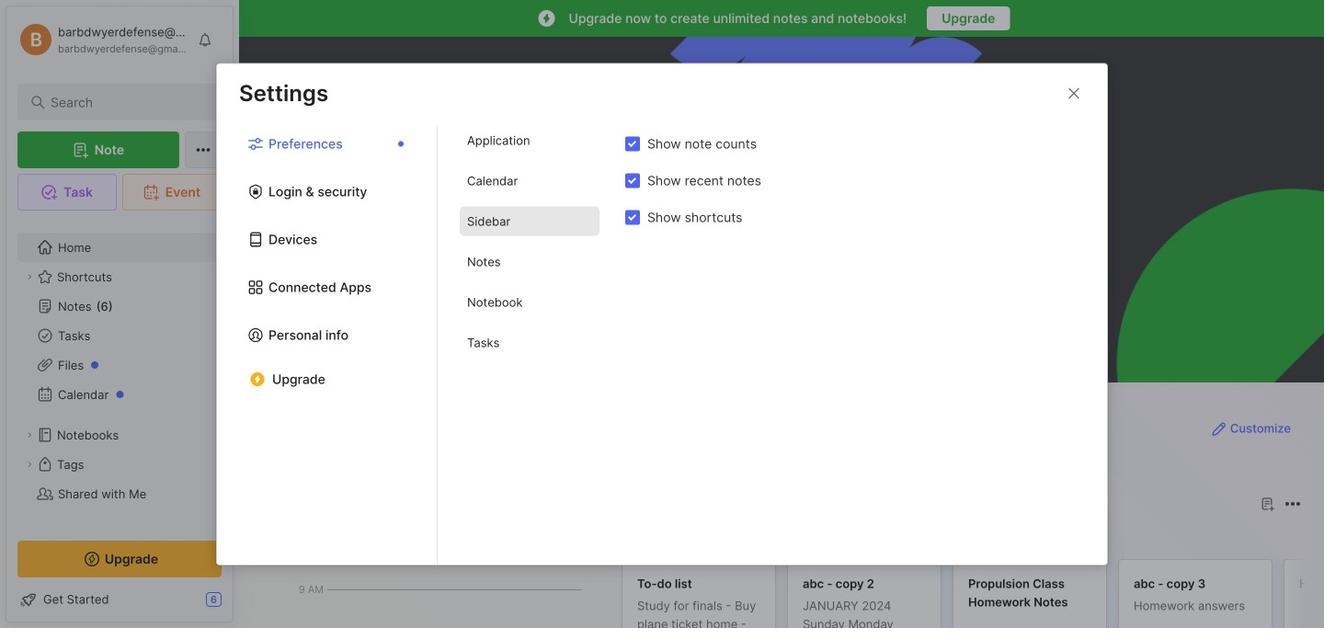 Task type: describe. For each thing, give the bounding box(es) containing it.
close image
[[1063, 82, 1086, 104]]

expand notebooks image
[[24, 430, 35, 441]]

main element
[[0, 0, 239, 628]]

1 tab list from the left
[[217, 125, 438, 565]]

none search field inside main element
[[51, 91, 197, 113]]



Task type: vqa. For each thing, say whether or not it's contained in the screenshot.
search box in the top of the page
yes



Task type: locate. For each thing, give the bounding box(es) containing it.
tab list
[[217, 125, 438, 565], [438, 125, 622, 565]]

expand tags image
[[24, 459, 35, 470]]

tab
[[460, 125, 600, 155], [460, 166, 600, 195], [460, 206, 600, 236], [460, 247, 600, 276], [460, 287, 600, 317], [460, 328, 600, 357], [626, 526, 680, 548]]

None search field
[[51, 91, 197, 113]]

None checkbox
[[626, 136, 640, 151], [626, 210, 640, 225], [626, 136, 640, 151], [626, 210, 640, 225]]

None checkbox
[[626, 173, 640, 188]]

Search text field
[[51, 94, 197, 111]]

tree inside main element
[[6, 222, 233, 549]]

row group
[[622, 559, 1325, 628]]

2 tab list from the left
[[438, 125, 622, 565]]

tree
[[6, 222, 233, 549]]



